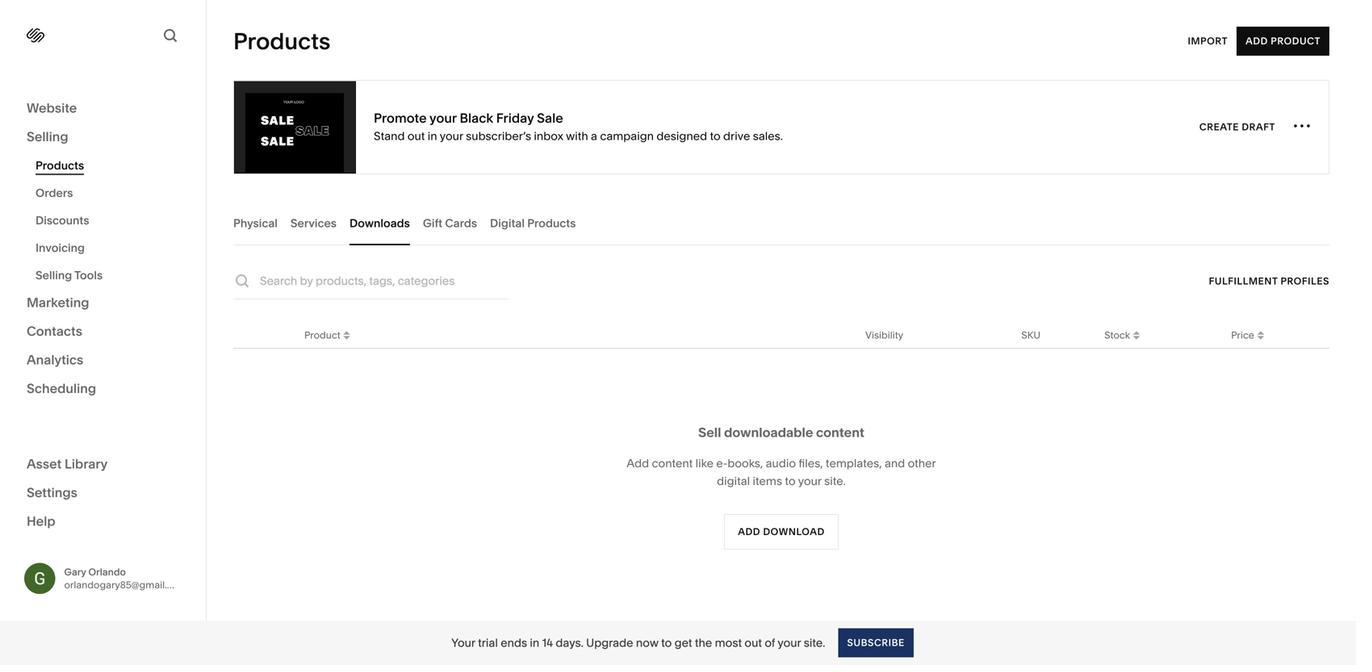 Task type: locate. For each thing, give the bounding box(es) containing it.
to left get
[[661, 636, 672, 650]]

products inside button
[[527, 216, 576, 230]]

sales.
[[753, 129, 783, 143]]

tab list
[[233, 201, 1330, 245]]

with
[[566, 129, 588, 143]]

add left download
[[738, 526, 761, 538]]

selling down the website in the left of the page
[[27, 129, 68, 145]]

1 vertical spatial selling
[[36, 268, 72, 282]]

to left drive
[[710, 129, 721, 143]]

content left like
[[652, 457, 693, 470]]

upgrade
[[586, 636, 633, 650]]

fulfillment profiles
[[1209, 275, 1330, 287]]

files,
[[799, 457, 823, 470]]

your
[[452, 636, 475, 650]]

1 horizontal spatial products
[[233, 27, 331, 55]]

add content like e-books, audio files, templates, and other digital items to your site.
[[627, 457, 936, 488]]

1 horizontal spatial content
[[816, 425, 865, 440]]

trial
[[478, 636, 498, 650]]

subscribe button
[[839, 629, 914, 658]]

sell
[[698, 425, 721, 440]]

1 horizontal spatial in
[[530, 636, 540, 650]]

Search by products, tags, categories field
[[260, 272, 509, 290]]

physical button
[[233, 201, 278, 245]]

create
[[1200, 121, 1239, 133]]

0 vertical spatial out
[[408, 129, 425, 143]]

in inside promote your black friday sale stand out in your subscriber's inbox with a campaign designed to drive sales.
[[428, 129, 437, 143]]

site. inside add content like e-books, audio files, templates, and other digital items to your site.
[[824, 474, 846, 488]]

1 vertical spatial content
[[652, 457, 693, 470]]

1 horizontal spatial product
[[1271, 35, 1321, 47]]

download
[[763, 526, 825, 538]]

1 vertical spatial add
[[627, 457, 649, 470]]

site. down templates,
[[824, 474, 846, 488]]

selling up marketing
[[36, 268, 72, 282]]

out down promote
[[408, 129, 425, 143]]

products link
[[36, 152, 188, 179]]

2 vertical spatial add
[[738, 526, 761, 538]]

downloadable
[[724, 425, 813, 440]]

add
[[1246, 35, 1268, 47], [627, 457, 649, 470], [738, 526, 761, 538]]

0 vertical spatial add
[[1246, 35, 1268, 47]]

add for add product
[[1246, 35, 1268, 47]]

0 horizontal spatial out
[[408, 129, 425, 143]]

orders link
[[36, 179, 188, 207]]

fulfillment
[[1209, 275, 1278, 287]]

profiles
[[1281, 275, 1330, 287]]

out left of
[[745, 636, 762, 650]]

in left '14'
[[530, 636, 540, 650]]

1 horizontal spatial to
[[710, 129, 721, 143]]

settings
[[27, 485, 77, 501]]

inbox
[[534, 129, 564, 143]]

2 horizontal spatial to
[[785, 474, 796, 488]]

subscribe
[[847, 637, 905, 649]]

stock
[[1105, 329, 1130, 341]]

to down audio
[[785, 474, 796, 488]]

0 vertical spatial site.
[[824, 474, 846, 488]]

add left like
[[627, 457, 649, 470]]

site.
[[824, 474, 846, 488], [804, 636, 826, 650]]

marketing
[[27, 295, 89, 310]]

0 vertical spatial products
[[233, 27, 331, 55]]

0 vertical spatial selling
[[27, 129, 68, 145]]

in
[[428, 129, 437, 143], [530, 636, 540, 650]]

campaign
[[600, 129, 654, 143]]

audio
[[766, 457, 796, 470]]

your
[[430, 110, 457, 126], [440, 129, 463, 143], [798, 474, 822, 488], [778, 636, 801, 650]]

orlandogary85@gmail.com
[[64, 579, 187, 591]]

black
[[460, 110, 493, 126]]

product
[[1271, 35, 1321, 47], [304, 329, 340, 341]]

days.
[[556, 636, 584, 650]]

analytics link
[[27, 351, 179, 370]]

2 vertical spatial to
[[661, 636, 672, 650]]

out
[[408, 129, 425, 143], [745, 636, 762, 650]]

help
[[27, 514, 55, 529]]

2 horizontal spatial products
[[527, 216, 576, 230]]

content up templates,
[[816, 425, 865, 440]]

0 vertical spatial to
[[710, 129, 721, 143]]

site. right of
[[804, 636, 826, 650]]

fulfillment profiles button
[[1209, 267, 1330, 296]]

1 vertical spatial to
[[785, 474, 796, 488]]

in right stand
[[428, 129, 437, 143]]

1 horizontal spatial add
[[738, 526, 761, 538]]

2 horizontal spatial add
[[1246, 35, 1268, 47]]

1 vertical spatial in
[[530, 636, 540, 650]]

add product button
[[1237, 27, 1330, 56]]

website link
[[27, 99, 179, 118]]

drive
[[724, 129, 750, 143]]

of
[[765, 636, 775, 650]]

0 horizontal spatial in
[[428, 129, 437, 143]]

1 vertical spatial out
[[745, 636, 762, 650]]

dropdown icon image
[[340, 327, 353, 340], [1130, 327, 1143, 340], [1255, 327, 1268, 340], [340, 331, 353, 344], [1130, 331, 1143, 344], [1255, 331, 1268, 344]]

add inside add content like e-books, audio files, templates, and other digital items to your site.
[[627, 457, 649, 470]]

to
[[710, 129, 721, 143], [785, 474, 796, 488], [661, 636, 672, 650]]

add right 'import'
[[1246, 35, 1268, 47]]

1 horizontal spatial out
[[745, 636, 762, 650]]

0 vertical spatial product
[[1271, 35, 1321, 47]]

get
[[675, 636, 692, 650]]

settings link
[[27, 484, 179, 503]]

selling
[[27, 129, 68, 145], [36, 268, 72, 282]]

downloads button
[[350, 201, 410, 245]]

1 vertical spatial products
[[36, 159, 84, 172]]

your right of
[[778, 636, 801, 650]]

0 horizontal spatial to
[[661, 636, 672, 650]]

help link
[[27, 513, 55, 530]]

physical
[[233, 216, 278, 230]]

0 horizontal spatial content
[[652, 457, 693, 470]]

2 vertical spatial products
[[527, 216, 576, 230]]

selling for selling
[[27, 129, 68, 145]]

e-
[[717, 457, 728, 470]]

import
[[1188, 35, 1228, 47]]

0 vertical spatial in
[[428, 129, 437, 143]]

books,
[[728, 457, 763, 470]]

templates,
[[826, 457, 882, 470]]

price
[[1232, 329, 1255, 341]]

selling for selling tools
[[36, 268, 72, 282]]

your inside add content like e-books, audio files, templates, and other digital items to your site.
[[798, 474, 822, 488]]

your down files,
[[798, 474, 822, 488]]

friday
[[496, 110, 534, 126]]

0 horizontal spatial product
[[304, 329, 340, 341]]

tab list containing physical
[[233, 201, 1330, 245]]

orders
[[36, 186, 73, 200]]

your trial ends in 14 days. upgrade now to get the most out of your site.
[[452, 636, 826, 650]]

discounts link
[[36, 207, 188, 234]]

0 horizontal spatial add
[[627, 457, 649, 470]]

the
[[695, 636, 712, 650]]



Task type: vqa. For each thing, say whether or not it's contained in the screenshot.
Last
no



Task type: describe. For each thing, give the bounding box(es) containing it.
create draft button
[[1200, 113, 1276, 142]]

add product
[[1246, 35, 1321, 47]]

invoicing link
[[36, 234, 188, 262]]

contacts
[[27, 323, 82, 339]]

items
[[753, 474, 782, 488]]

website
[[27, 100, 77, 116]]

to inside add content like e-books, audio files, templates, and other digital items to your site.
[[785, 474, 796, 488]]

library
[[65, 456, 108, 472]]

services
[[291, 216, 337, 230]]

digital
[[490, 216, 525, 230]]

and
[[885, 457, 905, 470]]

add download button
[[724, 514, 839, 550]]

gary
[[64, 566, 86, 578]]

out inside promote your black friday sale stand out in your subscriber's inbox with a campaign designed to drive sales.
[[408, 129, 425, 143]]

0 vertical spatial content
[[816, 425, 865, 440]]

selling tools
[[36, 268, 103, 282]]

like
[[696, 457, 714, 470]]

analytics
[[27, 352, 83, 368]]

subscriber's
[[466, 129, 531, 143]]

visibility
[[866, 329, 904, 341]]

add download
[[738, 526, 825, 538]]

discounts
[[36, 214, 89, 227]]

your down black
[[440, 129, 463, 143]]

ends
[[501, 636, 527, 650]]

a
[[591, 129, 597, 143]]

promote
[[374, 110, 427, 126]]

marketing link
[[27, 294, 179, 313]]

1 vertical spatial site.
[[804, 636, 826, 650]]

asset
[[27, 456, 62, 472]]

sale
[[537, 110, 563, 126]]

asset library
[[27, 456, 108, 472]]

asset library link
[[27, 455, 179, 474]]

draft
[[1242, 121, 1276, 133]]

selling tools link
[[36, 262, 188, 289]]

import button
[[1188, 27, 1228, 56]]

gary orlando orlandogary85@gmail.com
[[64, 566, 187, 591]]

selling link
[[27, 128, 179, 147]]

content inside add content like e-books, audio files, templates, and other digital items to your site.
[[652, 457, 693, 470]]

other
[[908, 457, 936, 470]]

to inside promote your black friday sale stand out in your subscriber's inbox with a campaign designed to drive sales.
[[710, 129, 721, 143]]

downloads
[[350, 216, 410, 230]]

0 horizontal spatial products
[[36, 159, 84, 172]]

services button
[[291, 201, 337, 245]]

14
[[542, 636, 553, 650]]

digital
[[717, 474, 750, 488]]

tools
[[74, 268, 103, 282]]

promote your black friday sale stand out in your subscriber's inbox with a campaign designed to drive sales.
[[374, 110, 783, 143]]

cards
[[445, 216, 477, 230]]

contacts link
[[27, 323, 179, 342]]

your left black
[[430, 110, 457, 126]]

digital products
[[490, 216, 576, 230]]

sku
[[1022, 329, 1041, 341]]

stand
[[374, 129, 405, 143]]

gift
[[423, 216, 443, 230]]

add for add download
[[738, 526, 761, 538]]

designed
[[657, 129, 707, 143]]

digital products button
[[490, 201, 576, 245]]

create draft
[[1200, 121, 1276, 133]]

1 vertical spatial product
[[304, 329, 340, 341]]

product inside button
[[1271, 35, 1321, 47]]

most
[[715, 636, 742, 650]]

scheduling link
[[27, 380, 179, 399]]

gift cards button
[[423, 201, 477, 245]]

orlando
[[88, 566, 126, 578]]

invoicing
[[36, 241, 85, 255]]

add for add content like e-books, audio files, templates, and other digital items to your site.
[[627, 457, 649, 470]]

gift cards
[[423, 216, 477, 230]]

sell downloadable content
[[698, 425, 865, 440]]

now
[[636, 636, 659, 650]]



